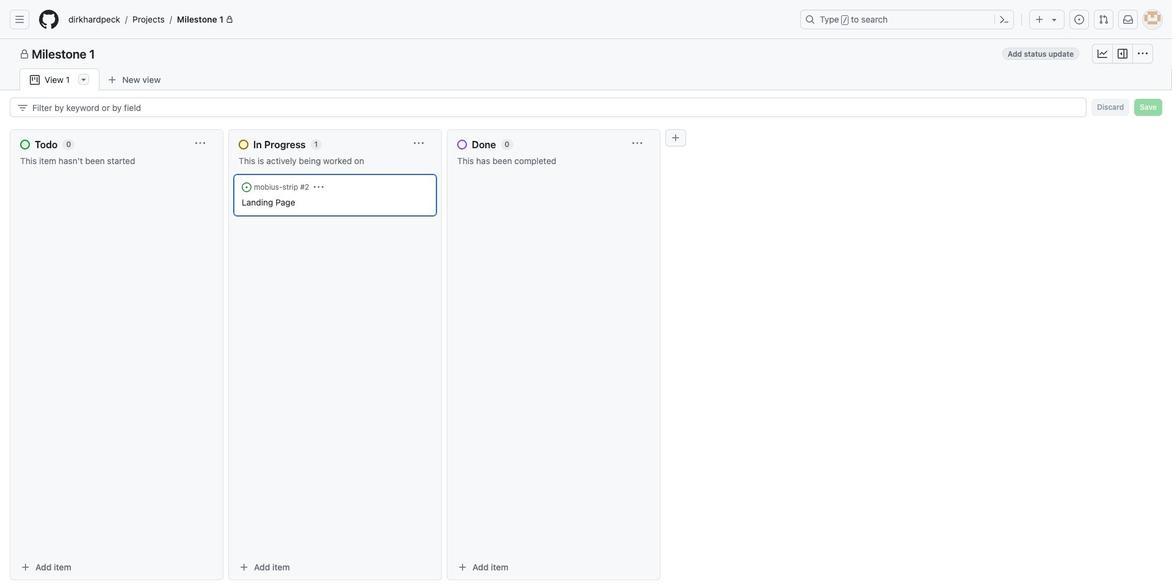 Task type: describe. For each thing, give the bounding box(es) containing it.
issue opened image
[[1074, 15, 1084, 24]]

project navigation
[[0, 39, 1172, 68]]

notifications image
[[1123, 15, 1133, 24]]

open issue image
[[242, 182, 252, 192]]

view options for view 1 image
[[79, 74, 89, 84]]

view filters region
[[10, 98, 1162, 117]]

sc 9kayk9 0 image inside the view filters region
[[18, 103, 27, 113]]

Filter by keyword or by field field
[[32, 98, 1076, 117]]



Task type: vqa. For each thing, say whether or not it's contained in the screenshot.
command palette image
yes



Task type: locate. For each thing, give the bounding box(es) containing it.
list
[[63, 10, 793, 29]]

0 horizontal spatial sc 9kayk9 0 image
[[20, 49, 29, 59]]

plus image
[[1035, 15, 1044, 24]]

1 horizontal spatial sc 9kayk9 0 image
[[1098, 49, 1107, 59]]

homepage image
[[39, 10, 59, 29]]

git pull request image
[[1099, 15, 1109, 24]]

tab list
[[20, 68, 188, 91]]

more actions image
[[314, 182, 324, 192]]

sc 9kayk9 0 image
[[1098, 49, 1107, 59], [20, 49, 29, 59]]

lock image
[[226, 16, 233, 23]]

tab panel
[[0, 90, 1172, 585]]

triangle down image
[[1049, 15, 1059, 24]]

sc 9kayk9 0 image
[[1118, 49, 1127, 59], [1138, 49, 1148, 59], [30, 75, 40, 85], [18, 103, 27, 113]]

command palette image
[[999, 15, 1009, 24]]



